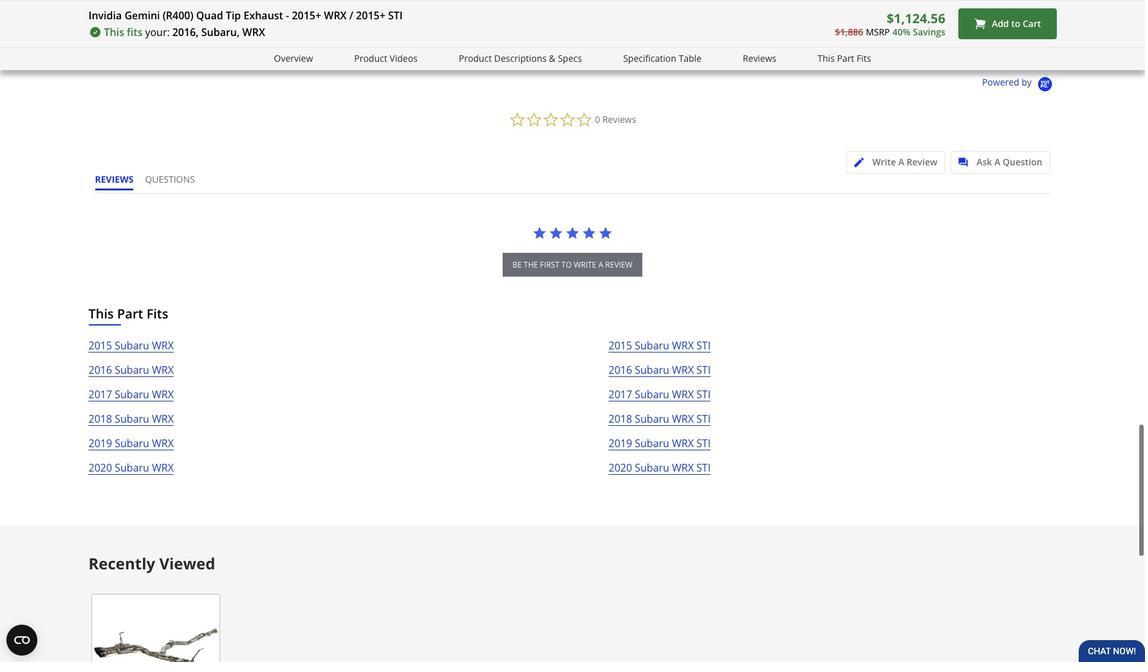 Task type: describe. For each thing, give the bounding box(es) containing it.
write
[[574, 260, 597, 270]]

koyo aluminum racing radiator -... link
[[864, 0, 1000, 28]]

a
[[599, 260, 603, 270]]

powered by link
[[983, 76, 1057, 93]]

this part fits link
[[818, 52, 871, 66]]

2017 for 2017 subaru wrx
[[89, 388, 112, 402]]

2019 for 2019 subaru wrx sti
[[609, 437, 632, 451]]

1 total reviews element
[[740, 28, 843, 39]]

2018 subaru wrx
[[89, 412, 174, 426]]

- inside olm oe style rain guards -... link
[[1092, 16, 1094, 28]]

tomei expreme ti titantium cat-back... link
[[123, 0, 276, 28]]

ti
[[187, 16, 194, 28]]

fits
[[127, 25, 143, 39]]

question
[[1003, 156, 1043, 168]]

3 total reviews element
[[864, 28, 967, 39]]

2016 for 2016 subaru wrx sti
[[609, 363, 632, 377]]

2016 subaru wrx sti
[[609, 363, 711, 377]]

racing
[[928, 16, 953, 28]]

subaru for 2015 subaru wrx
[[115, 339, 149, 353]]

product for product descriptions & specs
[[459, 52, 492, 64]]

2018 subaru wrx sti
[[609, 412, 711, 426]]

wrx for 2018 subaru wrx sti
[[672, 412, 694, 426]]

expreme
[[150, 16, 184, 28]]

facelift
[[784, 16, 811, 28]]

2017 subaru wrx sti
[[609, 388, 711, 402]]

2017 for 2017 subaru wrx sti
[[609, 388, 632, 402]]

be the first to write a review button
[[503, 253, 642, 277]]

sti for 2020 subaru wrx sti
[[697, 461, 711, 475]]

2020 for 2020 subaru wrx
[[89, 461, 112, 475]]

product descriptions & specs link
[[459, 52, 582, 66]]

subaru for 2019 subaru wrx
[[115, 437, 149, 451]]

0 horizontal spatial 2015+
[[292, 8, 321, 23]]

(2)
[[1035, 28, 1044, 39]]

wrx for 2017 subaru wrx
[[152, 388, 174, 402]]

olm oe style rain guards -... link
[[987, 0, 1101, 28]]

style...
[[832, 16, 857, 28]]

be
[[513, 260, 522, 270]]

overview
[[274, 52, 313, 64]]

write a review
[[873, 156, 938, 168]]

sti right "drain"
[[388, 8, 403, 23]]

invhs15stigm4st invidia gemini (r400) quad tip exhaust  - 2015+ wrx / 2015+ sti-titanium tips, image
[[91, 594, 220, 663]]

overview link
[[274, 52, 313, 66]]

product videos link
[[354, 52, 418, 66]]

2019 subaru wrx link
[[89, 435, 174, 460]]

cat-
[[235, 16, 251, 28]]

subaru left the oem
[[370, 16, 398, 28]]

2019 subaru wrx sti link
[[609, 435, 711, 460]]

back...
[[251, 16, 276, 28]]

2 vertical spatial this
[[89, 305, 114, 323]]

ask a question button
[[951, 151, 1051, 174]]

1 vertical spatial this
[[818, 52, 835, 64]]

40%
[[893, 26, 911, 38]]

(7)
[[172, 28, 181, 39]]

specification
[[623, 52, 677, 64]]

1 horizontal spatial fits
[[857, 52, 871, 64]]

engine
[[303, 16, 330, 28]]

gemini
[[125, 8, 160, 23]]

1 horizontal spatial reviews
[[743, 52, 777, 64]]

sti for 2016 subaru wrx sti
[[697, 363, 711, 377]]

subaru for 2020 subaru wrx
[[115, 461, 149, 475]]

2016 subaru wrx
[[89, 363, 174, 377]]

product descriptions & specs
[[459, 52, 582, 64]]

fumoto
[[247, 16, 277, 28]]

to inside button
[[562, 260, 572, 270]]

descriptions
[[494, 52, 547, 64]]

table
[[679, 52, 702, 64]]

olm oe style rain guards -...
[[987, 16, 1101, 28]]

subaru for 2019 subaru wrx sti
[[635, 437, 670, 451]]

$1,886
[[835, 26, 864, 38]]

add to cart button
[[959, 8, 1057, 39]]

titantium
[[196, 16, 233, 28]]

wrx for 2015 subaru wrx sti
[[672, 339, 694, 353]]

2016 subaru wrx sti link
[[609, 362, 711, 386]]

2 oil from the left
[[421, 16, 432, 28]]

subispeed facelift jdm style... link
[[740, 0, 857, 28]]

2015 subaru wrx sti
[[609, 339, 711, 353]]

subaru for 2017 subaru wrx
[[115, 388, 149, 402]]

2018 for 2018 subaru wrx
[[89, 412, 112, 426]]

cart
[[1023, 18, 1042, 30]]

2020 subaru wrx link
[[89, 460, 174, 484]]

2017 subaru wrx link
[[89, 386, 174, 411]]

sti for 2017 subaru wrx sti
[[697, 388, 711, 402]]

wrx for 2020 subaru wrx
[[152, 461, 174, 475]]

0 vertical spatial part
[[837, 52, 855, 64]]

the
[[524, 260, 538, 270]]

2020 subaru wrx sti
[[609, 461, 711, 475]]

2017 subaru wrx sti link
[[609, 386, 711, 411]]

add to cart
[[992, 18, 1042, 30]]

1 ... from the left
[[994, 16, 1000, 28]]

2018 for 2018 subaru wrx sti
[[609, 412, 632, 426]]

(3)
[[912, 28, 921, 39]]

tab list containing reviews
[[95, 173, 207, 193]]

tomei expreme ti titantium cat-back...
[[123, 16, 276, 28]]

2019 subaru wrx
[[89, 437, 174, 451]]

subaru for 2018 subaru wrx
[[115, 412, 149, 426]]

2 total reviews element
[[987, 28, 1090, 39]]

2015 subaru wrx sti link
[[609, 337, 711, 362]]

filter
[[434, 16, 454, 28]]

videos
[[390, 52, 418, 64]]

2018 subaru wrx sti link
[[609, 411, 711, 435]]

0 horizontal spatial reviews
[[603, 113, 636, 126]]

1 vertical spatial this part fits
[[89, 305, 168, 323]]

tomei
[[123, 16, 148, 28]]

valve...
[[368, 16, 396, 28]]

tip
[[226, 8, 241, 23]]

7 total reviews element for quick
[[247, 28, 350, 39]]

this fits your: 2016, subaru, wrx
[[104, 25, 265, 39]]



Task type: locate. For each thing, give the bounding box(es) containing it.
1 horizontal spatial 2018
[[609, 412, 632, 426]]

wrx for 2018 subaru wrx
[[152, 412, 174, 426]]

2020 inside 2020 subaru wrx sti link
[[609, 461, 632, 475]]

subaru for 2018 subaru wrx sti
[[635, 412, 670, 426]]

subaru up 2016 subaru wrx
[[115, 339, 149, 353]]

subaru down the 2015 subaru wrx sti link
[[635, 363, 670, 377]]

review
[[605, 260, 633, 270]]

1 horizontal spatial 2016
[[609, 363, 632, 377]]

- inside koyo aluminum racing radiator -... link
[[991, 16, 994, 28]]

1 2016 from the left
[[89, 363, 112, 377]]

0 horizontal spatial 2018
[[89, 412, 112, 426]]

this part fits up 2015 subaru wrx
[[89, 305, 168, 323]]

recently viewed
[[89, 553, 215, 574]]

2015 subaru wrx
[[89, 339, 174, 353]]

2 horizontal spatial 2015+
[[461, 16, 485, 28]]

radiator
[[956, 16, 989, 28]]

wrx up 2016 subaru wrx
[[152, 339, 174, 353]]

2020 subaru wrx sti link
[[609, 460, 711, 484]]

wrx down 2015 subaru wrx link
[[152, 363, 174, 377]]

review
[[907, 156, 938, 168]]

0 vertical spatial fits
[[857, 52, 871, 64]]

to
[[1012, 18, 1021, 30], [562, 260, 572, 270]]

subaru down 2018 subaru wrx link
[[115, 437, 149, 451]]

2020
[[89, 461, 112, 475], [609, 461, 632, 475]]

reviews right the 0 on the right top
[[603, 113, 636, 126]]

2018 down 2017 subaru wrx sti link
[[609, 412, 632, 426]]

2020 subaru wrx
[[89, 461, 174, 475]]

subaru down 2018 subaru wrx sti link
[[635, 437, 670, 451]]

1 2018 from the left
[[89, 412, 112, 426]]

oe
[[1008, 16, 1019, 28]]

2017 down the '2016 subaru wrx' link
[[89, 388, 112, 402]]

wrx down 2018 subaru wrx link
[[152, 437, 174, 451]]

1 horizontal spatial oil
[[421, 16, 432, 28]]

2015+
[[292, 8, 321, 23], [356, 8, 386, 23], [461, 16, 485, 28]]

$1,124.56 $1,886 msrp 40% savings
[[835, 9, 946, 38]]

subaru oem oil filter - 2015+ wrx
[[370, 16, 505, 28]]

to inside button
[[1012, 18, 1021, 30]]

0 horizontal spatial 2017
[[89, 388, 112, 402]]

to left the style
[[1012, 18, 1021, 30]]

2 2016 from the left
[[609, 363, 632, 377]]

wrx down 2017 subaru wrx sti link
[[672, 412, 694, 426]]

0 horizontal spatial part
[[117, 305, 143, 323]]

subaru for 2017 subaru wrx sti
[[635, 388, 670, 402]]

1 horizontal spatial ...
[[1094, 16, 1101, 28]]

1 2017 from the left
[[89, 388, 112, 402]]

2015 for 2015 subaru wrx sti
[[609, 339, 632, 353]]

7 total reviews element for expreme
[[123, 28, 226, 39]]

wrx for 2016 subaru wrx sti
[[672, 363, 694, 377]]

rain
[[1042, 16, 1059, 28]]

sti down 2016 subaru wrx sti link in the bottom right of the page
[[697, 388, 711, 402]]

subispeed
[[740, 16, 782, 28]]

dialog image
[[959, 158, 975, 167]]

fumoto quick engine oil drain valve...
[[247, 16, 396, 28]]

0 horizontal spatial 7 total reviews element
[[123, 28, 226, 39]]

1 horizontal spatial 2019
[[609, 437, 632, 451]]

savings
[[913, 26, 946, 38]]

2020 for 2020 subaru wrx sti
[[609, 461, 632, 475]]

wrx left / on the left top of page
[[324, 8, 347, 23]]

specs
[[558, 52, 582, 64]]

7 total reviews element containing (7)
[[123, 28, 226, 39]]

2 2018 from the left
[[609, 412, 632, 426]]

by
[[1022, 76, 1032, 88]]

reviews
[[743, 52, 777, 64], [603, 113, 636, 126]]

subaru down the "2019 subaru wrx" link
[[115, 461, 149, 475]]

specification table link
[[623, 52, 702, 66]]

subaru up 2016 subaru wrx sti
[[635, 339, 670, 353]]

specification table
[[623, 52, 702, 64]]

0 horizontal spatial 2015
[[89, 339, 112, 353]]

subaru down 2017 subaru wrx sti link
[[635, 412, 670, 426]]

0 horizontal spatial oil
[[332, 16, 343, 28]]

a inside ask a question dropdown button
[[995, 156, 1001, 168]]

this up 2015 subaru wrx
[[89, 305, 114, 323]]

be the first to write a review
[[513, 260, 633, 270]]

sti up 2016 subaru wrx sti
[[697, 339, 711, 353]]

reviews down subispeed
[[743, 52, 777, 64]]

1 horizontal spatial to
[[1012, 18, 1021, 30]]

1 a from the left
[[899, 156, 905, 168]]

fits up 2015 subaru wrx
[[147, 305, 168, 323]]

wrx down 2017 subaru wrx link
[[152, 412, 174, 426]]

- right exhaust
[[286, 8, 289, 23]]

2016 for 2016 subaru wrx
[[89, 363, 112, 377]]

0 horizontal spatial 2019
[[89, 437, 112, 451]]

wrx down the 2015 subaru wrx sti link
[[672, 363, 694, 377]]

subaru for 2016 subaru wrx sti
[[635, 363, 670, 377]]

0 vertical spatial to
[[1012, 18, 1021, 30]]

subaru for 2015 subaru wrx sti
[[635, 339, 670, 353]]

invidia gemini (r400) quad tip exhaust - 2015+ wrx / 2015+ sti
[[89, 8, 403, 23]]

sti for 2019 subaru wrx sti
[[697, 437, 711, 451]]

oil left / on the left top of page
[[332, 16, 343, 28]]

0 vertical spatial this part fits
[[818, 52, 871, 64]]

this down jdm
[[818, 52, 835, 64]]

oil right the oem
[[421, 16, 432, 28]]

koyo aluminum racing radiator -...
[[864, 16, 1000, 28]]

this
[[104, 25, 124, 39], [818, 52, 835, 64], [89, 305, 114, 323]]

2 ... from the left
[[1094, 16, 1101, 28]]

style
[[1021, 16, 1040, 28]]

write no frame image
[[855, 158, 871, 167]]

sti down the 2015 subaru wrx sti link
[[697, 363, 711, 377]]

wrx for 2017 subaru wrx sti
[[672, 388, 694, 402]]

questions
[[145, 173, 195, 185]]

powered
[[983, 76, 1020, 88]]

2017 subaru wrx
[[89, 388, 174, 402]]

1 horizontal spatial 2020
[[609, 461, 632, 475]]

0 horizontal spatial 2020
[[89, 461, 112, 475]]

1 vertical spatial to
[[562, 260, 572, 270]]

to right first
[[562, 260, 572, 270]]

2020 inside 2020 subaru wrx link
[[89, 461, 112, 475]]

this down invidia
[[104, 25, 124, 39]]

fits down msrp
[[857, 52, 871, 64]]

wrx for 2019 subaru wrx sti
[[672, 437, 694, 451]]

subispeed facelift jdm style...
[[740, 16, 857, 28]]

2015+ right / on the left top of page
[[356, 8, 386, 23]]

part up 2015 subaru wrx
[[117, 305, 143, 323]]

1 horizontal spatial a
[[995, 156, 1001, 168]]

0 horizontal spatial to
[[562, 260, 572, 270]]

0 reviews
[[595, 113, 636, 126]]

fumoto quick engine oil drain valve... link
[[247, 0, 396, 28]]

2 a from the left
[[995, 156, 1001, 168]]

wrx for 2019 subaru wrx
[[152, 437, 174, 451]]

wrx down the 2019 subaru wrx sti link
[[672, 461, 694, 475]]

2018 down 2017 subaru wrx link
[[89, 412, 112, 426]]

&
[[549, 52, 556, 64]]

...
[[994, 16, 1000, 28], [1094, 16, 1101, 28]]

product for product videos
[[354, 52, 387, 64]]

0 horizontal spatial product
[[354, 52, 387, 64]]

2020 down the 2019 subaru wrx sti link
[[609, 461, 632, 475]]

2015 up 2016 subaru wrx
[[89, 339, 112, 353]]

2 product from the left
[[459, 52, 492, 64]]

0 horizontal spatial a
[[899, 156, 905, 168]]

1 horizontal spatial 2017
[[609, 388, 632, 402]]

2 2019 from the left
[[609, 437, 632, 451]]

0
[[595, 113, 600, 126]]

part down $1,886
[[837, 52, 855, 64]]

- inside 'subaru oem oil filter - 2015+ wrx' link
[[456, 16, 459, 28]]

reviews
[[95, 173, 134, 185]]

viewed
[[159, 553, 215, 574]]

tab list
[[95, 173, 207, 193]]

2018 subaru wrx link
[[89, 411, 174, 435]]

1 horizontal spatial 7 total reviews element
[[247, 28, 350, 39]]

0 vertical spatial this
[[104, 25, 124, 39]]

2 2020 from the left
[[609, 461, 632, 475]]

wrx for 2020 subaru wrx sti
[[672, 461, 694, 475]]

1 vertical spatial part
[[117, 305, 143, 323]]

1 oil from the left
[[332, 16, 343, 28]]

powered by
[[983, 76, 1034, 88]]

2016 subaru wrx link
[[89, 362, 174, 386]]

wrx down invidia gemini (r400) quad tip exhaust - 2015+ wrx / 2015+ sti
[[242, 25, 265, 39]]

2015 up 2016 subaru wrx sti
[[609, 339, 632, 353]]

first
[[540, 260, 560, 270]]

oem
[[400, 16, 419, 28]]

add
[[992, 18, 1009, 30]]

subaru for 2020 subaru wrx sti
[[635, 461, 670, 475]]

... left oe
[[994, 16, 1000, 28]]

1 horizontal spatial 2015
[[609, 339, 632, 353]]

write
[[873, 156, 896, 168]]

2017
[[89, 388, 112, 402], [609, 388, 632, 402]]

2 2017 from the left
[[609, 388, 632, 402]]

2019 subaru wrx sti
[[609, 437, 711, 451]]

0 vertical spatial reviews
[[743, 52, 777, 64]]

exhaust
[[244, 8, 283, 23]]

open widget image
[[6, 625, 37, 656]]

2016,
[[172, 25, 199, 39]]

subaru,
[[201, 25, 240, 39]]

quad
[[196, 8, 223, 23]]

a for ask
[[995, 156, 1001, 168]]

a right write
[[899, 156, 905, 168]]

wrx up 2016 subaru wrx sti
[[672, 339, 694, 353]]

wrx up product descriptions & specs
[[487, 16, 505, 28]]

2015
[[89, 339, 112, 353], [609, 339, 632, 353]]

0 horizontal spatial 2016
[[89, 363, 112, 377]]

2019 down 2018 subaru wrx link
[[89, 437, 112, 451]]

- right filter at the left top
[[456, 16, 459, 28]]

a for write
[[899, 156, 905, 168]]

1 vertical spatial fits
[[147, 305, 168, 323]]

wrx for 2016 subaru wrx
[[152, 363, 174, 377]]

wrx down 2018 subaru wrx sti link
[[672, 437, 694, 451]]

jdm
[[814, 16, 829, 28]]

product left descriptions
[[459, 52, 492, 64]]

1 horizontal spatial this part fits
[[818, 52, 871, 64]]

2016
[[89, 363, 112, 377], [609, 363, 632, 377]]

2018
[[89, 412, 112, 426], [609, 412, 632, 426]]

this part fits
[[818, 52, 871, 64], [89, 305, 168, 323]]

1 horizontal spatial product
[[459, 52, 492, 64]]

2015 subaru wrx link
[[89, 337, 174, 362]]

2020 down the "2019 subaru wrx" link
[[89, 461, 112, 475]]

1 7 total reviews element from the left
[[123, 28, 226, 39]]

2019 for 2019 subaru wrx
[[89, 437, 112, 451]]

2017 down 2016 subaru wrx sti link in the bottom right of the page
[[609, 388, 632, 402]]

$1,124.56
[[887, 9, 946, 27]]

subaru down 2015 subaru wrx link
[[115, 363, 149, 377]]

/
[[349, 8, 353, 23]]

- right radiator at the right top
[[991, 16, 994, 28]]

1 vertical spatial reviews
[[603, 113, 636, 126]]

2 7 total reviews element from the left
[[247, 28, 350, 39]]

sti
[[388, 8, 403, 23], [697, 339, 711, 353], [697, 363, 711, 377], [697, 388, 711, 402], [697, 412, 711, 426], [697, 437, 711, 451], [697, 461, 711, 475]]

1 2015 from the left
[[89, 339, 112, 353]]

product videos
[[354, 52, 418, 64]]

a inside write a review dropdown button
[[899, 156, 905, 168]]

a right ask
[[995, 156, 1001, 168]]

subaru down the '2016 subaru wrx' link
[[115, 388, 149, 402]]

this part fits down $1,886
[[818, 52, 871, 64]]

- right guards
[[1092, 16, 1094, 28]]

1 product from the left
[[354, 52, 387, 64]]

product left videos at the left top of the page
[[354, 52, 387, 64]]

invidia
[[89, 8, 122, 23]]

1 horizontal spatial 2015+
[[356, 8, 386, 23]]

0 horizontal spatial fits
[[147, 305, 168, 323]]

subaru down the 2019 subaru wrx sti link
[[635, 461, 670, 475]]

sti for 2015 subaru wrx sti
[[697, 339, 711, 353]]

guards
[[1061, 16, 1089, 28]]

0 horizontal spatial ...
[[994, 16, 1000, 28]]

2019 down 2018 subaru wrx sti link
[[609, 437, 632, 451]]

2016 down the 2015 subaru wrx sti link
[[609, 363, 632, 377]]

koyo
[[864, 16, 883, 28]]

2015 for 2015 subaru wrx
[[89, 339, 112, 353]]

2015+ right filter at the left top
[[461, 16, 485, 28]]

write a review button
[[847, 151, 946, 174]]

1 horizontal spatial part
[[837, 52, 855, 64]]

star image
[[123, 29, 133, 39], [133, 29, 143, 39], [162, 29, 172, 39], [247, 29, 256, 39], [256, 29, 266, 39], [864, 29, 873, 39], [997, 29, 1006, 39], [1016, 29, 1026, 39], [566, 226, 580, 240]]

subaru down 2016 subaru wrx sti link in the bottom right of the page
[[635, 388, 670, 402]]

... right guards
[[1094, 16, 1101, 28]]

1 2020 from the left
[[89, 461, 112, 475]]

-
[[286, 8, 289, 23], [456, 16, 459, 28], [991, 16, 994, 28], [1092, 16, 1094, 28]]

2015+ right exhaust
[[292, 8, 321, 23]]

sti for 2018 subaru wrx sti
[[697, 412, 711, 426]]

sti down the 2019 subaru wrx sti link
[[697, 461, 711, 475]]

7 total reviews element
[[123, 28, 226, 39], [247, 28, 350, 39]]

reviews link
[[743, 52, 777, 66]]

fits
[[857, 52, 871, 64], [147, 305, 168, 323]]

star image
[[143, 29, 152, 39], [152, 29, 162, 39], [266, 29, 276, 39], [873, 29, 883, 39], [883, 29, 893, 39], [893, 29, 902, 39], [902, 29, 912, 39], [987, 29, 997, 39], [1006, 29, 1016, 39], [1026, 29, 1035, 39], [533, 226, 547, 240], [549, 226, 563, 240], [582, 226, 596, 240], [599, 226, 613, 240]]

subaru for 2016 subaru wrx
[[115, 363, 149, 377]]

subaru down 2017 subaru wrx link
[[115, 412, 149, 426]]

wrx down 2016 subaru wrx sti link in the bottom right of the page
[[672, 388, 694, 402]]

wrx down the "2019 subaru wrx" link
[[152, 461, 174, 475]]

0 horizontal spatial this part fits
[[89, 305, 168, 323]]

2016 down 2015 subaru wrx link
[[89, 363, 112, 377]]

wrx down the '2016 subaru wrx' link
[[152, 388, 174, 402]]

sti down 2017 subaru wrx sti link
[[697, 412, 711, 426]]

olm
[[987, 16, 1006, 28]]

drain
[[345, 16, 366, 28]]

sti down 2018 subaru wrx sti link
[[697, 437, 711, 451]]

2 2015 from the left
[[609, 339, 632, 353]]

wrx for 2015 subaru wrx
[[152, 339, 174, 353]]

1 2019 from the left
[[89, 437, 112, 451]]



Task type: vqa. For each thing, say whether or not it's contained in the screenshot.
the rightmost the A
yes



